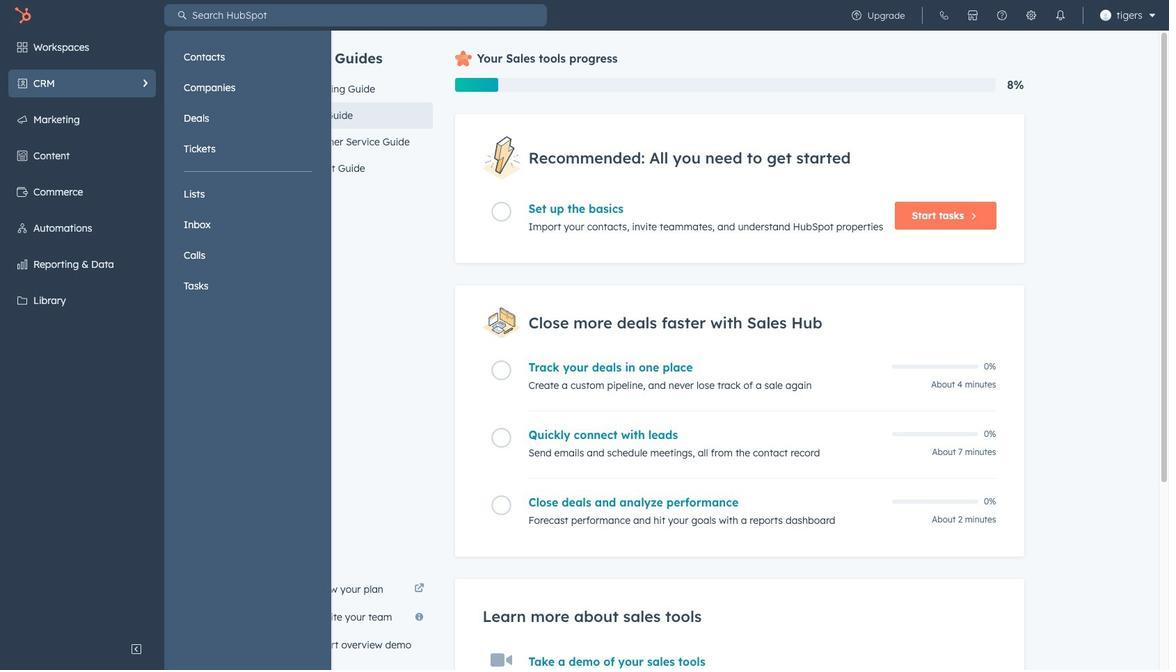 Task type: describe. For each thing, give the bounding box(es) containing it.
Search HubSpot search field
[[187, 4, 547, 26]]

settings image
[[1026, 10, 1037, 21]]

howard n/a image
[[1100, 10, 1111, 21]]



Task type: locate. For each thing, give the bounding box(es) containing it.
notifications image
[[1055, 10, 1066, 21]]

menu
[[842, 0, 1161, 31], [0, 31, 331, 670], [177, 43, 319, 300]]

link opens in a new window image
[[414, 584, 424, 594]]

marketplaces image
[[967, 10, 978, 21]]

progress bar
[[455, 78, 498, 92]]

help image
[[996, 10, 1008, 21]]

user guides element
[[291, 31, 433, 182]]

link opens in a new window image
[[414, 581, 424, 598]]



Task type: vqa. For each thing, say whether or not it's contained in the screenshot.
User Guides ELEMENT
yes



